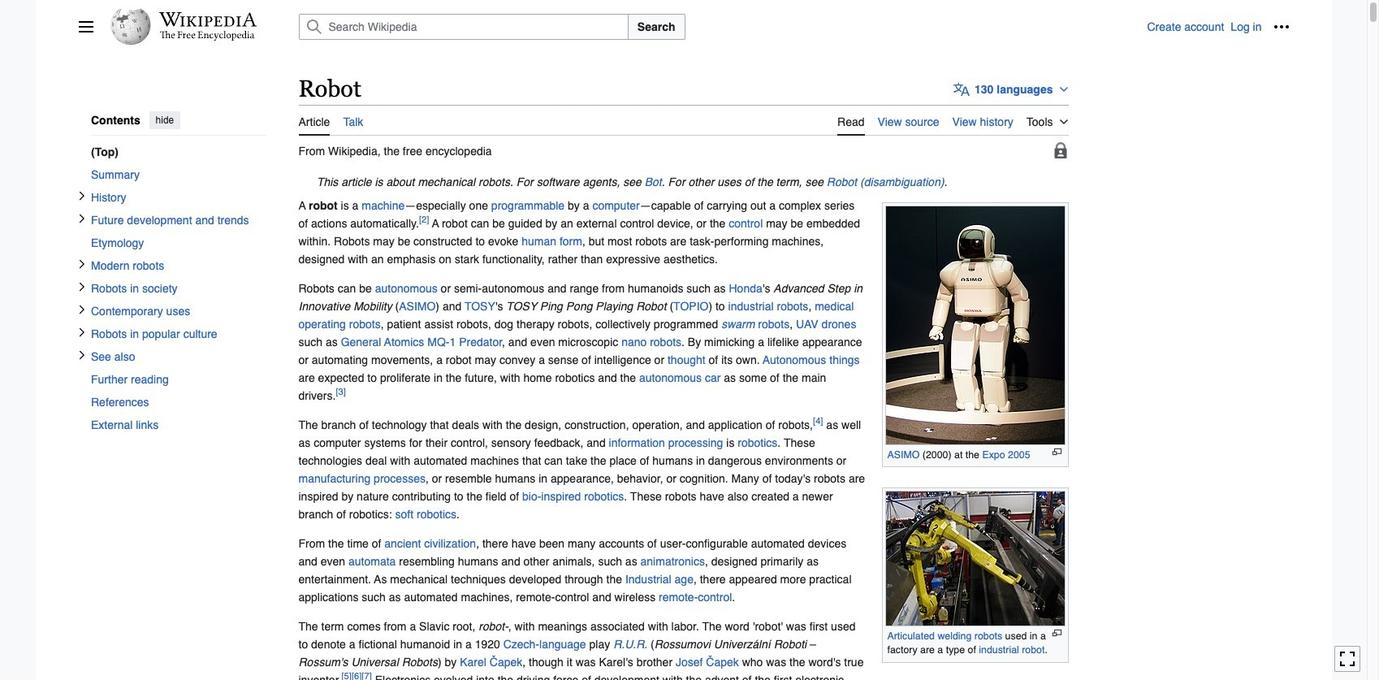 Task type: vqa. For each thing, say whether or not it's contained in the screenshot.
note
yes



Task type: describe. For each thing, give the bounding box(es) containing it.
4 x small image from the top
[[77, 304, 87, 314]]

1 x small image from the top
[[77, 259, 87, 268]]

language progressive image
[[954, 81, 970, 97]]

fullscreen image
[[1340, 651, 1356, 667]]

wikipedia image
[[159, 12, 256, 27]]

personal tools navigation
[[1147, 14, 1295, 40]]



Task type: locate. For each thing, give the bounding box(es) containing it.
5 x small image from the top
[[77, 327, 87, 337]]

2 x small image from the top
[[77, 350, 87, 359]]

x small image
[[77, 190, 87, 200], [77, 213, 87, 223], [77, 281, 87, 291], [77, 304, 87, 314], [77, 327, 87, 337]]

1 x small image from the top
[[77, 190, 87, 200]]

None search field
[[279, 14, 1147, 40]]

Search Wikipedia search field
[[299, 14, 629, 40]]

1 vertical spatial x small image
[[77, 350, 87, 359]]

note
[[299, 173, 1069, 191]]

page semi-protected image
[[1053, 142, 1069, 158]]

log in and more options image
[[1274, 19, 1290, 35]]

0 vertical spatial x small image
[[77, 259, 87, 268]]

main content
[[292, 73, 1290, 680]]

the free encyclopedia image
[[160, 31, 255, 41]]

menu image
[[78, 19, 94, 35]]

3 x small image from the top
[[77, 281, 87, 291]]

2 x small image from the top
[[77, 213, 87, 223]]

x small image
[[77, 259, 87, 268], [77, 350, 87, 359]]



